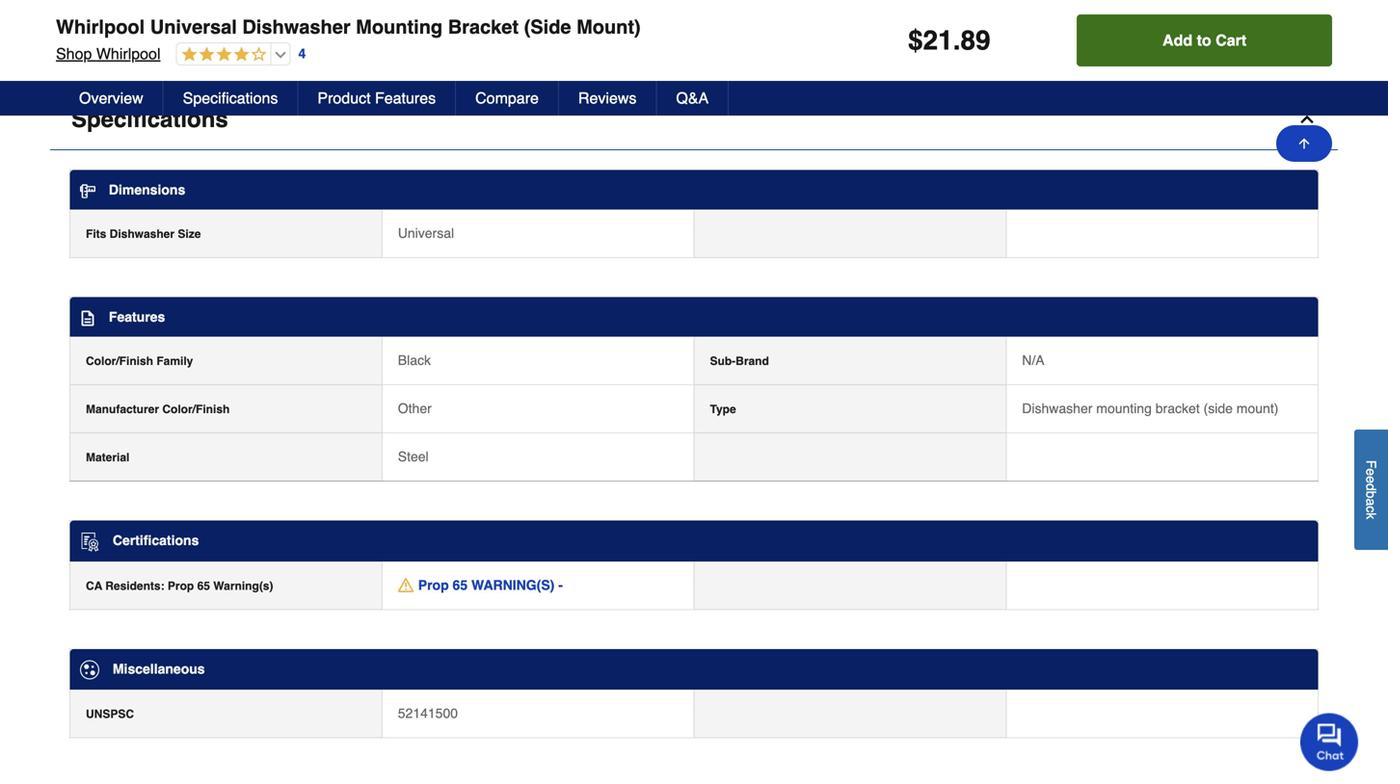 Task type: describe. For each thing, give the bounding box(es) containing it.
bracket
[[448, 16, 519, 38]]

mounting
[[356, 16, 443, 38]]

f e e d b a c k
[[1364, 460, 1379, 520]]

ca for ca residents:
[[71, 9, 90, 24]]

prop 65 warning(s) -
[[418, 578, 563, 593]]

dimensions image
[[80, 183, 95, 199]]

add to cart
[[1163, 31, 1247, 49]]

material
[[86, 451, 130, 465]]

b
[[1364, 491, 1379, 499]]

89
[[961, 25, 991, 56]]

overview
[[79, 89, 143, 107]]

0 vertical spatial warning(s)
[[248, 12, 318, 27]]

add to cart button
[[1077, 14, 1332, 67]]

65 for warning(s)
[[229, 12, 244, 27]]

residents: for ca residents:
[[93, 9, 157, 24]]

specifications up dimensions
[[71, 106, 228, 133]]

(side
[[1204, 401, 1233, 416]]

0 horizontal spatial features
[[109, 309, 165, 325]]

f e e d b a c k button
[[1355, 430, 1388, 550]]

d
[[1364, 484, 1379, 491]]

1 horizontal spatial dishwasher
[[242, 16, 351, 38]]

certifications
[[113, 533, 199, 549]]

2 e from the top
[[1364, 476, 1379, 484]]

warning(s)
[[471, 578, 555, 593]]

compare button
[[456, 81, 559, 116]]

chevron up image
[[1298, 110, 1317, 129]]

type
[[710, 403, 736, 416]]

$
[[908, 25, 923, 56]]

0 horizontal spatial prop
[[168, 580, 194, 593]]

color/finish family
[[86, 355, 193, 368]]

1 vertical spatial color/finish
[[162, 403, 230, 416]]

product
[[318, 89, 371, 107]]

brand
[[736, 355, 769, 368]]

chat invite button image
[[1301, 713, 1359, 772]]

1 vertical spatial dishwasher
[[110, 228, 175, 241]]

product features
[[318, 89, 436, 107]]

(side
[[524, 16, 571, 38]]

0 horizontal spatial color/finish
[[86, 355, 153, 368]]

prop for prop 65 warning(s) -
[[418, 578, 449, 593]]

size
[[178, 228, 201, 241]]

prop 65 warning(s) link
[[176, 10, 334, 29]]

shop
[[56, 45, 92, 63]]

mount)
[[1237, 401, 1279, 416]]

.
[[953, 25, 961, 56]]

52141500
[[398, 706, 458, 722]]

family
[[157, 355, 193, 368]]

prop for prop 65 warning(s)
[[195, 12, 225, 27]]

ca residents: prop 65 warning(s)
[[86, 580, 273, 593]]

fits dishwasher size
[[86, 228, 201, 241]]

0 horizontal spatial universal
[[150, 16, 237, 38]]

mount)
[[577, 16, 641, 38]]

dishwasher mounting bracket (side mount)
[[1022, 401, 1279, 416]]

residents: for ca residents: prop 65 warning(s)
[[105, 580, 164, 593]]

ca residents:
[[71, 9, 157, 24]]

features inside button
[[375, 89, 436, 107]]

prop 65 warning(s)
[[195, 12, 318, 27]]

q&a
[[676, 89, 709, 107]]

4 stars image
[[177, 46, 267, 64]]

$ 21 . 89
[[908, 25, 991, 56]]



Task type: vqa. For each thing, say whether or not it's contained in the screenshot.
create I
no



Task type: locate. For each thing, give the bounding box(es) containing it.
specifications down 4 stars image
[[183, 89, 278, 107]]

1 horizontal spatial universal
[[398, 226, 454, 241]]

1 vertical spatial residents:
[[105, 580, 164, 593]]

0 vertical spatial whirlpool
[[56, 16, 145, 38]]

to
[[1197, 31, 1212, 49]]

0 vertical spatial residents:
[[93, 9, 157, 24]]

product features button
[[298, 81, 456, 116]]

2 horizontal spatial dishwasher
[[1022, 401, 1093, 416]]

steel
[[398, 449, 429, 465]]

specifications button
[[164, 81, 298, 116], [50, 90, 1338, 150]]

reviews
[[578, 89, 637, 107]]

2 vertical spatial dishwasher
[[1022, 401, 1093, 416]]

specifications
[[183, 89, 278, 107], [71, 106, 228, 133]]

dishwasher down dimensions
[[110, 228, 175, 241]]

notes image
[[80, 311, 95, 326]]

residents:
[[93, 9, 157, 24], [105, 580, 164, 593]]

e up b
[[1364, 476, 1379, 484]]

manufacturer
[[86, 403, 159, 416]]

color/finish
[[86, 355, 153, 368], [162, 403, 230, 416]]

dishwasher
[[242, 16, 351, 38], [110, 228, 175, 241], [1022, 401, 1093, 416]]

sub-brand
[[710, 355, 769, 368]]

0 vertical spatial dishwasher
[[242, 16, 351, 38]]

color/finish up manufacturer
[[86, 355, 153, 368]]

miscellaneous
[[113, 662, 205, 677]]

prop
[[195, 12, 225, 27], [418, 578, 449, 593], [168, 580, 194, 593]]

ca for ca residents: prop 65 warning(s)
[[86, 580, 102, 593]]

0 vertical spatial color/finish
[[86, 355, 153, 368]]

dimensions
[[109, 182, 185, 198]]

1 vertical spatial warning(s)
[[213, 580, 273, 593]]

1 e from the top
[[1364, 469, 1379, 476]]

1 vertical spatial universal
[[398, 226, 454, 241]]

n/a
[[1022, 353, 1045, 368]]

1 horizontal spatial 65
[[229, 12, 244, 27]]

sub-
[[710, 355, 736, 368]]

1 vertical spatial ca
[[86, 580, 102, 593]]

e
[[1364, 469, 1379, 476], [1364, 476, 1379, 484]]

q&a button
[[657, 81, 729, 116]]

whirlpool up shop whirlpool
[[56, 16, 145, 38]]

65
[[229, 12, 244, 27], [453, 578, 468, 593], [197, 580, 210, 593]]

features right product at the top
[[375, 89, 436, 107]]

0 horizontal spatial dishwasher
[[110, 228, 175, 241]]

prop down certifications on the left bottom of the page
[[168, 580, 194, 593]]

dishwasher up the 4
[[242, 16, 351, 38]]

a
[[1364, 499, 1379, 506]]

whirlpool
[[56, 16, 145, 38], [96, 45, 161, 63]]

prop right warning icon
[[195, 12, 225, 27]]

link icon image
[[321, 13, 334, 26]]

f
[[1364, 460, 1379, 469]]

features up color/finish family
[[109, 309, 165, 325]]

prop 65 warning(s) - link
[[398, 576, 563, 595]]

warning(s)
[[248, 12, 318, 27], [213, 580, 273, 593]]

color/finish down family
[[162, 403, 230, 416]]

1 horizontal spatial color/finish
[[162, 403, 230, 416]]

21
[[923, 25, 953, 56]]

fits
[[86, 228, 106, 241]]

manufacturer color/finish
[[86, 403, 230, 416]]

unspsc
[[86, 708, 134, 722]]

4
[[298, 46, 306, 61]]

1 vertical spatial whirlpool
[[96, 45, 161, 63]]

whirlpool down ca residents:
[[96, 45, 161, 63]]

65 up 4 stars image
[[229, 12, 244, 27]]

compare
[[475, 89, 539, 107]]

bracket
[[1156, 401, 1200, 416]]

0 horizontal spatial 65
[[197, 580, 210, 593]]

shop whirlpool
[[56, 45, 161, 63]]

features
[[375, 89, 436, 107], [109, 309, 165, 325]]

residents: up shop whirlpool
[[93, 9, 157, 24]]

1 horizontal spatial prop
[[195, 12, 225, 27]]

65 for warning(s)
[[453, 578, 468, 593]]

0 vertical spatial ca
[[71, 9, 90, 24]]

k
[[1364, 513, 1379, 520]]

arrow up image
[[1297, 136, 1312, 151]]

65 left warning(s)
[[453, 578, 468, 593]]

dishwasher down the n/a
[[1022, 401, 1093, 416]]

cart
[[1216, 31, 1247, 49]]

universal
[[150, 16, 237, 38], [398, 226, 454, 241]]

-
[[558, 578, 563, 593]]

whirlpool universal dishwasher mounting bracket (side mount)
[[56, 16, 641, 38]]

other
[[398, 401, 432, 416]]

add
[[1163, 31, 1193, 49]]

warning image
[[176, 11, 190, 26]]

overview button
[[60, 81, 164, 116]]

2 horizontal spatial 65
[[453, 578, 468, 593]]

2 horizontal spatial prop
[[418, 578, 449, 593]]

reviews button
[[559, 81, 657, 116]]

mounting
[[1096, 401, 1152, 416]]

0 vertical spatial universal
[[150, 16, 237, 38]]

c
[[1364, 506, 1379, 513]]

65 down certifications on the left bottom of the page
[[197, 580, 210, 593]]

black
[[398, 353, 431, 368]]

prop right prop65 warning image
[[418, 578, 449, 593]]

ca
[[71, 9, 90, 24], [86, 580, 102, 593]]

residents: down certifications on the left bottom of the page
[[105, 580, 164, 593]]

1 horizontal spatial features
[[375, 89, 436, 107]]

e up d
[[1364, 469, 1379, 476]]

0 vertical spatial features
[[375, 89, 436, 107]]

prop65 warning image
[[398, 578, 413, 593]]

1 vertical spatial features
[[109, 309, 165, 325]]



